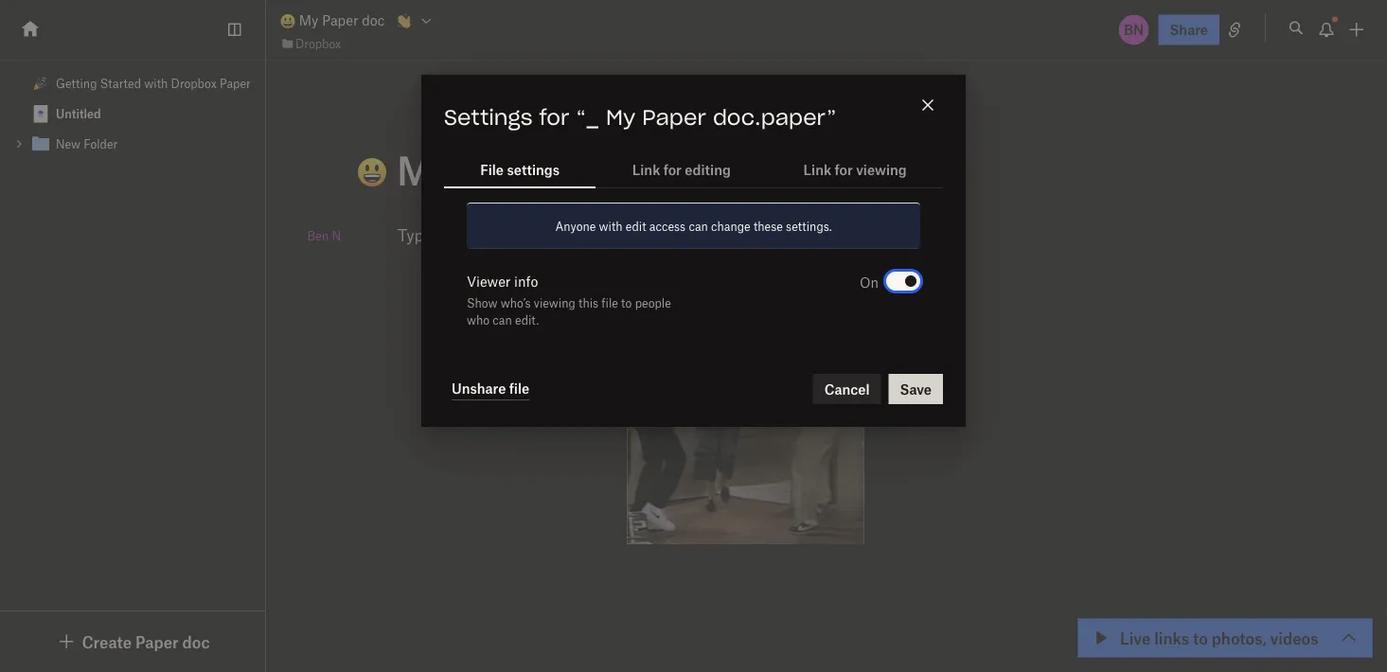 Task type: describe. For each thing, give the bounding box(es) containing it.
link for editing
[[632, 161, 731, 178]]

3
[[1194, 634, 1202, 650]]

bn button
[[1117, 13, 1151, 47]]

cancel
[[825, 381, 870, 397]]

doc inside heading
[[580, 145, 647, 193]]

paper inside popup button
[[136, 632, 179, 652]]

file inside viewer info show who's viewing this file to people who can edit.
[[602, 296, 618, 310]]

viewer
[[467, 273, 511, 290]]

untitled
[[56, 107, 101, 121]]

paper inside heading
[[463, 145, 570, 193]]

1 horizontal spatial with
[[599, 219, 623, 233]]

getting started with dropbox paper link
[[0, 68, 265, 99]]

live links to photos, videos button
[[1079, 619, 1372, 657]]

file settings tab
[[444, 151, 596, 188]]

on
[[860, 274, 879, 290]]

link for viewing tab
[[767, 151, 943, 188]]

file settings
[[481, 161, 560, 178]]

viewing inside viewer info show who's viewing this file to people who can edit.
[[534, 296, 576, 310]]

photos,
[[1212, 628, 1267, 648]]

live links to photos, videos
[[1121, 628, 1319, 648]]

"_
[[576, 108, 600, 129]]

started
[[562, 225, 614, 244]]

my paper doc inside heading
[[387, 145, 647, 193]]

unshare file
[[452, 380, 530, 397]]

0 vertical spatial my paper doc
[[296, 12, 385, 29]]

for for viewing
[[835, 161, 853, 178]]

heading containing my paper doc
[[316, 145, 1094, 196]]

settings
[[507, 161, 560, 178]]

paper inside 'link'
[[220, 76, 251, 90]]

getting started with dropbox paper
[[56, 76, 251, 90]]

to for live links to photos, videos
[[1193, 628, 1208, 648]]

file inside button
[[509, 380, 530, 397]]

link for link for editing
[[632, 161, 660, 178]]

bn
[[1124, 21, 1144, 38]]

untitled link
[[0, 99, 265, 129]]

viewer info show who's viewing this file to people who can edit.
[[467, 273, 671, 327]]

edit
[[626, 219, 646, 233]]

get
[[535, 225, 558, 244]]

2 horizontal spatial my
[[606, 108, 636, 129]]

who
[[467, 313, 490, 327]]

people
[[635, 296, 671, 310]]

updated
[[1136, 634, 1190, 650]]

anyone
[[555, 219, 596, 233]]

videos
[[1271, 628, 1319, 648]]

change
[[711, 219, 751, 233]]

live
[[1121, 628, 1151, 648]]

0 vertical spatial can
[[689, 219, 708, 233]]

grinning face with big eyes image
[[280, 14, 296, 29]]

dropbox inside 'link'
[[171, 76, 217, 90]]



Task type: vqa. For each thing, say whether or not it's contained in the screenshot.
My to the middle
yes



Task type: locate. For each thing, give the bounding box(es) containing it.
create
[[82, 632, 132, 652]]

access
[[650, 219, 686, 233]]

create paper doc button
[[55, 631, 210, 654]]

😃
[[316, 148, 354, 196]]

doc down the "_
[[580, 145, 647, 193]]

can down who's
[[493, 313, 512, 327]]

heading
[[316, 145, 1094, 196]]

2 horizontal spatial for
[[835, 161, 853, 178]]

1 horizontal spatial file
[[602, 296, 618, 310]]

dropbox up untitled link
[[171, 76, 217, 90]]

2 link from the left
[[804, 161, 832, 178]]

1 horizontal spatial link
[[804, 161, 832, 178]]

0 horizontal spatial doc
[[182, 632, 210, 652]]

ago
[[1260, 634, 1283, 650]]

user-uploaded image: giphy.gif image
[[628, 258, 864, 545]]

create paper doc
[[82, 632, 210, 652]]

to
[[517, 225, 531, 244], [621, 296, 632, 310], [1193, 628, 1208, 648]]

for left editing
[[664, 161, 682, 178]]

for for "_
[[539, 108, 570, 129]]

0 horizontal spatial can
[[493, 313, 512, 327]]

doc
[[362, 12, 385, 29], [580, 145, 647, 193], [182, 632, 210, 652]]

paper
[[322, 12, 358, 29], [220, 76, 251, 90], [642, 108, 706, 129], [463, 145, 570, 193], [136, 632, 179, 652]]

unshare file button
[[452, 378, 530, 401]]

to left get
[[517, 225, 531, 244]]

0 horizontal spatial viewing
[[534, 296, 576, 310]]

tab panel containing viewer info
[[421, 203, 966, 427]]

settings
[[444, 108, 533, 129]]

settings.
[[786, 219, 832, 233]]

share button
[[1159, 15, 1220, 45]]

viewing inside tab
[[856, 161, 907, 178]]

0 vertical spatial file
[[602, 296, 618, 310]]

0 horizontal spatial my
[[299, 12, 319, 29]]

0 horizontal spatial my paper doc
[[296, 12, 385, 29]]

my up type
[[397, 145, 454, 193]]

1 horizontal spatial can
[[689, 219, 708, 233]]

my
[[299, 12, 319, 29], [606, 108, 636, 129], [397, 145, 454, 193]]

anyone with edit access can change these settings.
[[555, 219, 832, 233]]

for for editing
[[664, 161, 682, 178]]

file
[[481, 161, 504, 178]]

to left people
[[621, 296, 632, 310]]

with inside 'link'
[[144, 76, 168, 90]]

1 vertical spatial doc
[[580, 145, 647, 193]]

to inside popup button
[[1193, 628, 1208, 648]]

1 vertical spatial with
[[599, 219, 623, 233]]

file right "this"
[[602, 296, 618, 310]]

my right grinning face with big eyes image
[[299, 12, 319, 29]]

to for type something to get started
[[517, 225, 531, 244]]

unshare
[[452, 380, 506, 397]]

1 horizontal spatial for
[[664, 161, 682, 178]]

link
[[632, 161, 660, 178], [804, 161, 832, 178]]

can right access at the left
[[689, 219, 708, 233]]

cancel button
[[813, 374, 881, 404]]

0 vertical spatial viewing
[[856, 161, 907, 178]]

2 horizontal spatial doc
[[580, 145, 647, 193]]

list item
[[0, 129, 265, 159]]

these
[[754, 219, 783, 233]]

2 vertical spatial my
[[397, 145, 454, 193]]

type
[[398, 225, 432, 244]]

/ contents list
[[0, 68, 265, 159]]

0 horizontal spatial link
[[632, 161, 660, 178]]

1 horizontal spatial my
[[397, 145, 454, 193]]

to inside viewer info show who's viewing this file to people who can edit.
[[621, 296, 632, 310]]

for down doc.paper"
[[835, 161, 853, 178]]

show
[[467, 296, 498, 310]]

links
[[1155, 628, 1190, 648]]

my paper doc
[[296, 12, 385, 29], [387, 145, 647, 193]]

doc right grinning face with big eyes image
[[362, 12, 385, 29]]

template content image
[[29, 102, 52, 125]]

1 link from the left
[[632, 161, 660, 178]]

link up settings.
[[804, 161, 832, 178]]

0 vertical spatial to
[[517, 225, 531, 244]]

with
[[144, 76, 168, 90], [599, 219, 623, 233]]

something
[[436, 225, 512, 244]]

for
[[539, 108, 570, 129], [664, 161, 682, 178], [835, 161, 853, 178]]

dropbox
[[296, 36, 341, 50], [171, 76, 217, 90]]

1 vertical spatial to
[[621, 296, 632, 310]]

my inside heading
[[397, 145, 454, 193]]

edit.
[[515, 313, 539, 327]]

0 horizontal spatial for
[[539, 108, 570, 129]]

with right started
[[144, 76, 168, 90]]

my paper doc down settings
[[387, 145, 647, 193]]

for left the "_
[[539, 108, 570, 129]]

getting
[[56, 76, 97, 90]]

started
[[100, 76, 141, 90]]

2 vertical spatial to
[[1193, 628, 1208, 648]]

1 horizontal spatial doc
[[362, 12, 385, 29]]

link for link for viewing
[[804, 161, 832, 178]]

1 vertical spatial viewing
[[534, 296, 576, 310]]

1 horizontal spatial my paper doc
[[387, 145, 647, 193]]

viewing
[[856, 161, 907, 178], [534, 296, 576, 310]]

can
[[689, 219, 708, 233], [493, 313, 512, 327]]

0 horizontal spatial with
[[144, 76, 168, 90]]

1 vertical spatial file
[[509, 380, 530, 397]]

to right the links
[[1193, 628, 1208, 648]]

2 vertical spatial doc
[[182, 632, 210, 652]]

this
[[579, 296, 599, 310]]

dig image
[[55, 631, 78, 654]]

2 horizontal spatial to
[[1193, 628, 1208, 648]]

0 vertical spatial doc
[[362, 12, 385, 29]]

my paper doc link
[[280, 10, 385, 31]]

1 horizontal spatial to
[[621, 296, 632, 310]]

doc inside popup button
[[182, 632, 210, 652]]

1 vertical spatial my paper doc
[[387, 145, 647, 193]]

settings for "_ my paper doc.paper"
[[444, 108, 837, 129]]

0 horizontal spatial file
[[509, 380, 530, 397]]

1 horizontal spatial viewing
[[856, 161, 907, 178]]

0 vertical spatial my
[[299, 12, 319, 29]]

info
[[514, 273, 538, 290]]

0 horizontal spatial dropbox
[[171, 76, 217, 90]]

doc right create
[[182, 632, 210, 652]]

editing
[[685, 161, 731, 178]]

my right the "_
[[606, 108, 636, 129]]

1 horizontal spatial dropbox
[[296, 36, 341, 50]]

who's
[[501, 296, 531, 310]]

1 vertical spatial dropbox
[[171, 76, 217, 90]]

dropbox link
[[280, 34, 341, 53]]

link down settings for "_ my paper doc.paper"
[[632, 161, 660, 178]]

with left edit
[[599, 219, 623, 233]]

0 horizontal spatial to
[[517, 225, 531, 244]]

doc.paper"
[[713, 108, 837, 129]]

party popper image
[[33, 76, 48, 91]]

link for editing tab
[[596, 151, 767, 188]]

dropbox down my paper doc link
[[296, 36, 341, 50]]

1 vertical spatial my
[[606, 108, 636, 129]]

tab panel
[[421, 203, 966, 427]]

share
[[1170, 21, 1209, 38]]

file
[[602, 296, 618, 310], [509, 380, 530, 397]]

can inside viewer info show who's viewing this file to people who can edit.
[[493, 313, 512, 327]]

1 vertical spatial can
[[493, 313, 512, 327]]

link for viewing
[[804, 161, 907, 178]]

0 vertical spatial with
[[144, 76, 168, 90]]

my paper doc up dropbox link
[[296, 12, 385, 29]]

file right "unshare"
[[509, 380, 530, 397]]

tab list
[[444, 151, 943, 188]]

minutes
[[1206, 634, 1257, 650]]

0 vertical spatial dropbox
[[296, 36, 341, 50]]

type something to get started
[[398, 225, 614, 244]]

tab list containing file settings
[[444, 151, 943, 188]]

updated 3 minutes ago
[[1136, 634, 1283, 650]]



